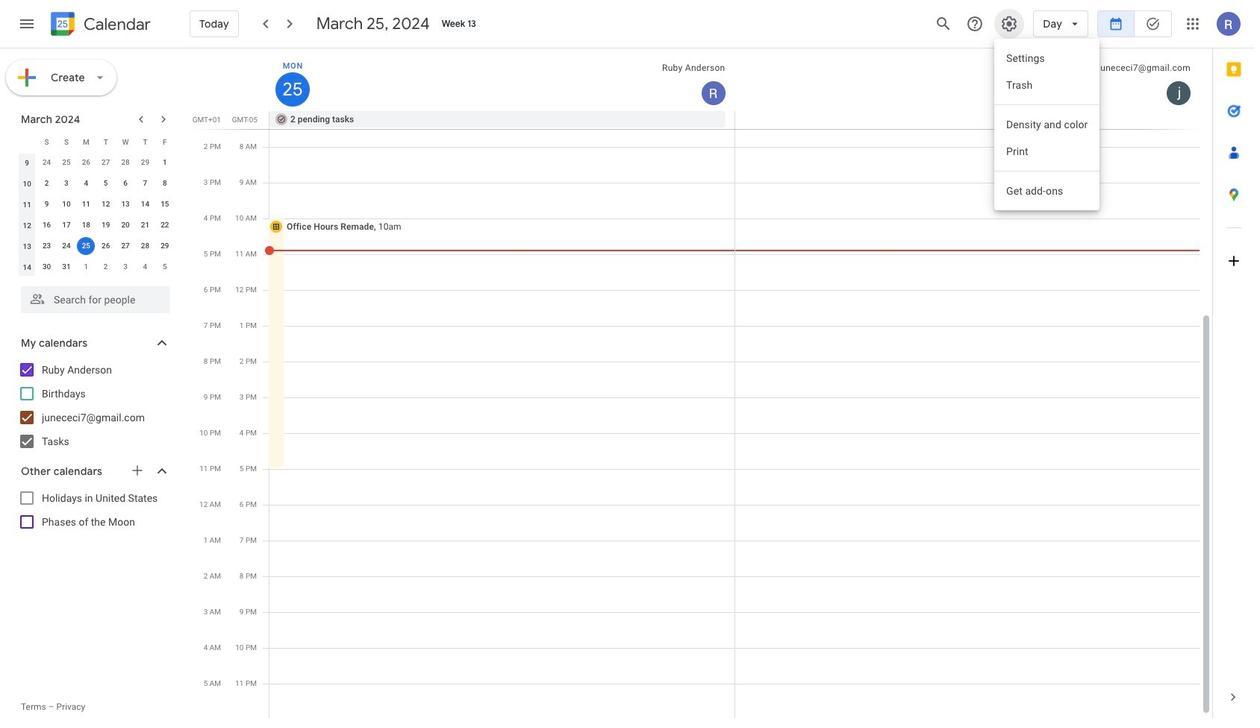 Task type: describe. For each thing, give the bounding box(es) containing it.
settings menu menu
[[995, 39, 1100, 211]]

Search for people text field
[[30, 287, 161, 314]]

february 29 element
[[136, 154, 154, 172]]

march 2024 grid
[[14, 131, 175, 278]]

19 element
[[97, 216, 115, 234]]

4 element
[[77, 175, 95, 193]]

28 element
[[136, 237, 154, 255]]

february 26 element
[[77, 154, 95, 172]]

1 horizontal spatial column header
[[269, 49, 735, 111]]

february 28 element
[[116, 154, 134, 172]]

april 1 element
[[77, 258, 95, 276]]

31 element
[[57, 258, 75, 276]]

9 element
[[38, 196, 56, 213]]

23 element
[[38, 237, 56, 255]]

add other calendars image
[[130, 464, 145, 478]]

8 element
[[156, 175, 174, 193]]

5 element
[[97, 175, 115, 193]]

my calendars list
[[3, 358, 185, 454]]

february 24 element
[[38, 154, 56, 172]]

april 5 element
[[156, 258, 174, 276]]

april 3 element
[[116, 258, 134, 276]]

21 element
[[136, 216, 154, 234]]

18 element
[[77, 216, 95, 234]]

1 element
[[156, 154, 174, 172]]

main drawer image
[[18, 15, 36, 33]]

other calendars list
[[3, 487, 185, 534]]

29 element
[[156, 237, 174, 255]]



Task type: locate. For each thing, give the bounding box(es) containing it.
monday, march 25, today element
[[275, 72, 310, 107]]

11 element
[[77, 196, 95, 213]]

february 25 element
[[57, 154, 75, 172]]

calendar element
[[48, 9, 151, 42]]

6 element
[[116, 175, 134, 193]]

16 element
[[38, 216, 56, 234]]

None search field
[[0, 281, 185, 314]]

row group
[[17, 152, 175, 278]]

1 vertical spatial column header
[[17, 131, 37, 152]]

tab list
[[1213, 49, 1254, 677]]

27 element
[[116, 237, 134, 255]]

17 element
[[57, 216, 75, 234]]

15 element
[[156, 196, 174, 213]]

column header
[[269, 49, 735, 111], [17, 131, 37, 152]]

25, today element
[[77, 237, 95, 255]]

26 element
[[97, 237, 115, 255]]

heading
[[81, 15, 151, 33]]

heading inside calendar element
[[81, 15, 151, 33]]

13 element
[[116, 196, 134, 213]]

20 element
[[116, 216, 134, 234]]

grid
[[191, 49, 1212, 719]]

12 element
[[97, 196, 115, 213]]

column header inside march 2024 grid
[[17, 131, 37, 152]]

3 element
[[57, 175, 75, 193]]

2 element
[[38, 175, 56, 193]]

february 27 element
[[97, 154, 115, 172]]

10 element
[[57, 196, 75, 213]]

settings menu image
[[1000, 15, 1018, 33]]

22 element
[[156, 216, 174, 234]]

24 element
[[57, 237, 75, 255]]

row group inside march 2024 grid
[[17, 152, 175, 278]]

0 horizontal spatial column header
[[17, 131, 37, 152]]

april 4 element
[[136, 258, 154, 276]]

7 element
[[136, 175, 154, 193]]

0 vertical spatial column header
[[269, 49, 735, 111]]

april 2 element
[[97, 258, 115, 276]]

30 element
[[38, 258, 56, 276]]

14 element
[[136, 196, 154, 213]]

row
[[263, 111, 1212, 129], [17, 131, 175, 152], [17, 152, 175, 173], [17, 173, 175, 194], [17, 194, 175, 215], [17, 215, 175, 236], [17, 236, 175, 257], [17, 257, 175, 278]]

cell
[[76, 236, 96, 257]]

cell inside row group
[[76, 236, 96, 257]]



Task type: vqa. For each thing, say whether or not it's contained in the screenshot.
the right October
no



